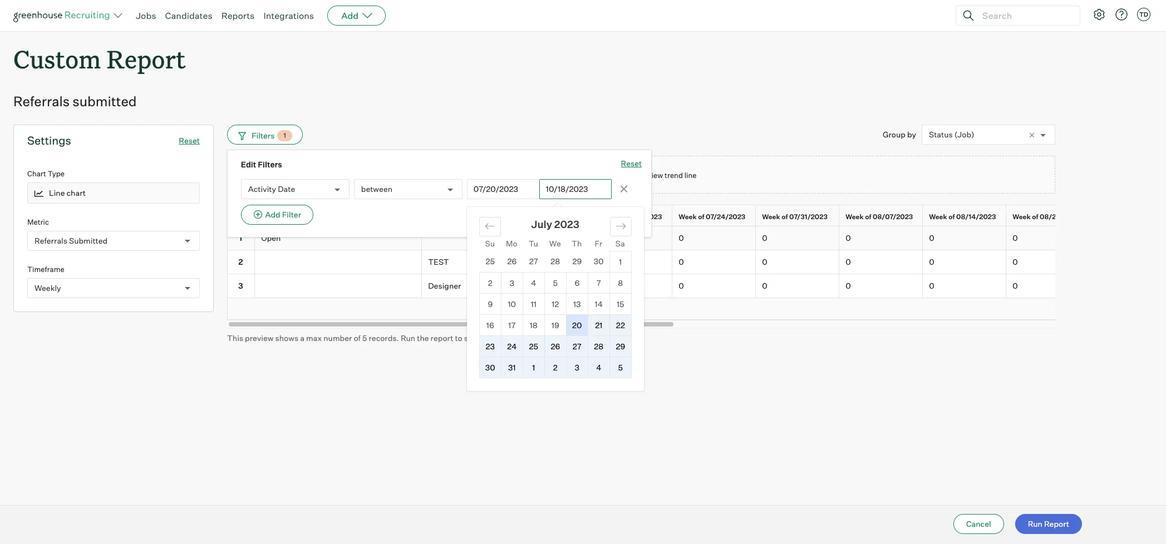 Task type: locate. For each thing, give the bounding box(es) containing it.
status right by
[[929, 130, 953, 139]]

0 vertical spatial 4 button
[[523, 273, 544, 293]]

2 up 9
[[488, 278, 493, 288]]

1 vertical spatial 29
[[616, 342, 625, 351]]

5
[[553, 278, 558, 288], [362, 333, 367, 343], [618, 363, 623, 372]]

31 button
[[502, 357, 523, 378]]

group
[[883, 130, 906, 139]]

table
[[227, 205, 1167, 320]]

1 horizontal spatial 5
[[553, 278, 558, 288]]

of for 07/31/2023
[[782, 213, 788, 221]]

week
[[595, 213, 613, 221], [679, 213, 697, 221], [762, 213, 780, 221], [846, 213, 864, 221], [929, 213, 948, 221], [1013, 213, 1031, 221]]

1 for top 1 button
[[619, 257, 622, 267]]

3 up 10
[[510, 278, 515, 288]]

19 down mo
[[512, 257, 520, 267]]

22 button
[[610, 315, 631, 336]]

3 button down 20 at left
[[567, 357, 588, 378]]

filters right edit
[[258, 160, 282, 169]]

28
[[551, 257, 560, 266], [594, 342, 604, 351]]

07/20/2023 inside week of 07/20/2023 "column header"
[[623, 213, 662, 221]]

2 row from the top
[[227, 227, 1167, 250]]

week for week of 07/20/2023
[[595, 213, 613, 221]]

metric
[[27, 218, 49, 226]]

0 vertical spatial run
[[602, 171, 615, 180]]

30
[[594, 257, 604, 266], [485, 363, 495, 372]]

this
[[227, 333, 243, 343]]

0 horizontal spatial 19
[[512, 257, 520, 267]]

0 vertical spatial 29
[[573, 257, 582, 266]]

30 down 23
[[485, 363, 495, 372]]

0 horizontal spatial 5
[[362, 333, 367, 343]]

referrals for referrals submitted
[[35, 236, 67, 246]]

26 down 19 button
[[551, 342, 560, 351]]

26
[[507, 257, 517, 266], [551, 342, 560, 351]]

week for week of 08/14/2023
[[929, 213, 948, 221]]

line
[[49, 189, 65, 198]]

1 horizontal spatial 25 button
[[523, 336, 544, 357]]

30 button down the fr
[[588, 251, 610, 272]]

30 button down 23 button
[[480, 357, 501, 378]]

0 vertical spatial 27 button
[[523, 251, 545, 272]]

1 horizontal spatial reset
[[621, 159, 642, 168]]

26 for 26 button to the top
[[507, 257, 517, 266]]

0 horizontal spatial reset
[[179, 136, 200, 145]]

2 week from the left
[[679, 213, 697, 221]]

run report
[[1028, 520, 1070, 529]]

29
[[573, 257, 582, 266], [616, 342, 625, 351]]

0 vertical spatial 2 button
[[480, 273, 501, 293]]

week of 07/31/2023
[[762, 213, 828, 221]]

0 vertical spatial reset
[[179, 136, 200, 145]]

referrals down "metric"
[[35, 236, 67, 246]]

1 horizontal spatial 27
[[573, 342, 582, 351]]

1 horizontal spatial 19
[[552, 321, 559, 330]]

1 right the 31 button on the left bottom
[[532, 363, 535, 372]]

th
[[572, 239, 582, 248]]

week of 08/21/2023
[[1013, 213, 1079, 221]]

of left 08/07/2023
[[865, 213, 872, 221]]

Search text field
[[980, 8, 1070, 24]]

activity
[[248, 185, 276, 194]]

19 button
[[545, 315, 566, 336]]

report left view
[[617, 171, 638, 180]]

5 down the 22
[[618, 363, 623, 372]]

11 button
[[523, 294, 544, 314]]

4 button down 21 button
[[588, 357, 610, 378]]

the
[[417, 333, 429, 343]]

status (job) right by
[[929, 130, 975, 139]]

td
[[1140, 11, 1149, 18]]

25 button down 18 button
[[523, 336, 544, 357]]

3 down 20 at left
[[575, 363, 580, 372]]

of left 08/14/2023
[[949, 213, 955, 221]]

week of 07/24/2023 column header
[[673, 205, 758, 229]]

1 button down sa
[[610, 252, 631, 272]]

requisition
[[512, 213, 549, 221]]

0 vertical spatial 2
[[238, 257, 243, 267]]

2 down 1 cell at the top left of the page
[[238, 257, 243, 267]]

of left 07/31/2023
[[782, 213, 788, 221]]

07/20/2023 up move forward to switch to the next month icon
[[623, 213, 662, 221]]

reset link up the run report to view trend line at the right of page
[[621, 158, 642, 170]]

3
[[510, 278, 515, 288], [238, 281, 243, 291], [575, 363, 580, 372]]

reset for edit filters
[[621, 159, 642, 168]]

0 horizontal spatial reset link
[[179, 136, 200, 145]]

0 horizontal spatial 2 button
[[480, 273, 501, 293]]

19 down 12
[[552, 321, 559, 330]]

1 vertical spatial to
[[455, 333, 463, 343]]

sa
[[616, 239, 625, 248]]

0 horizontal spatial 25
[[486, 257, 495, 266]]

cancel
[[967, 520, 991, 529]]

27 down 20 at left
[[573, 342, 582, 351]]

week left 07/31/2023
[[762, 213, 780, 221]]

(job) down the date
[[284, 213, 302, 221]]

1 button
[[610, 252, 631, 272], [523, 357, 544, 378]]

28 down we
[[551, 257, 560, 266]]

week for week of 07/24/2023
[[679, 213, 697, 221]]

1 inside 1 cell
[[239, 233, 242, 243]]

29 button down th
[[566, 251, 588, 272]]

2 inside cell
[[238, 257, 243, 267]]

15
[[617, 299, 625, 309]]

25 down su
[[486, 257, 495, 266]]

1 vertical spatial 2 button
[[545, 357, 566, 378]]

activity date
[[248, 185, 295, 194]]

1 vertical spatial report
[[1045, 520, 1070, 529]]

26 down mo
[[507, 257, 517, 266]]

27 button down 20 at left
[[567, 336, 588, 357]]

0 vertical spatial 25
[[486, 257, 495, 266]]

1 horizontal spatial report
[[1045, 520, 1070, 529]]

cell
[[422, 227, 506, 250], [506, 227, 589, 250], [255, 250, 422, 274], [255, 274, 422, 298]]

1 horizontal spatial status
[[929, 130, 953, 139]]

29 button down 22 button
[[610, 336, 631, 357]]

0 vertical spatial 3 button
[[502, 273, 523, 293]]

0 horizontal spatial run
[[401, 333, 416, 343]]

2 vertical spatial run
[[1028, 520, 1043, 529]]

week left 08/14/2023
[[929, 213, 948, 221]]

5 up 12 button
[[553, 278, 558, 288]]

status up open
[[261, 213, 282, 221]]

week for week of 07/31/2023
[[762, 213, 780, 221]]

27 down tu
[[529, 257, 538, 266]]

1 horizontal spatial 3
[[510, 278, 515, 288]]

of up move forward to switch to the next month icon
[[615, 213, 621, 221]]

chart
[[67, 189, 86, 198]]

6
[[575, 278, 580, 288]]

2 button up 9
[[480, 273, 501, 293]]

0 horizontal spatial 25 button
[[480, 251, 501, 272]]

0 horizontal spatial 29
[[573, 257, 582, 266]]

5 button
[[545, 273, 566, 293], [610, 357, 631, 378]]

this preview shows a max number of 5 records. run the report to see more results.
[[227, 333, 527, 343]]

5 left records.
[[362, 333, 367, 343]]

5 week from the left
[[929, 213, 948, 221]]

0 vertical spatial 27
[[529, 257, 538, 266]]

to left see
[[455, 333, 463, 343]]

4 right 50
[[531, 278, 536, 288]]

1 vertical spatial reset
[[621, 159, 642, 168]]

0 horizontal spatial 4 button
[[523, 273, 544, 293]]

4 row from the top
[[227, 274, 1167, 298]]

28 button down we
[[545, 251, 566, 272]]

run report to view trend line
[[602, 171, 697, 180]]

0 vertical spatial 5
[[553, 278, 558, 288]]

week up the fr
[[595, 213, 613, 221]]

2 for '2' cell
[[238, 257, 243, 267]]

07/20/2023 up move backward to switch to the previous month image
[[474, 184, 518, 194]]

9
[[488, 299, 493, 309]]

26 button down mo
[[501, 251, 523, 272]]

1 horizontal spatial 26 button
[[545, 336, 566, 357]]

4 button right 50
[[523, 273, 544, 293]]

1 cell
[[227, 227, 255, 250]]

reset link for edit filters
[[621, 158, 642, 170]]

(job) right by
[[955, 130, 975, 139]]

0 vertical spatial 1 button
[[610, 252, 631, 272]]

1 vertical spatial 27
[[573, 342, 582, 351]]

referrals up settings
[[13, 93, 70, 110]]

2 vertical spatial 2
[[553, 363, 558, 372]]

5 button down 22 button
[[610, 357, 631, 378]]

0 horizontal spatial 3
[[238, 281, 243, 291]]

status (job) up open
[[261, 213, 302, 221]]

1 vertical spatial 30
[[485, 363, 495, 372]]

to
[[639, 171, 646, 180], [455, 333, 463, 343]]

7
[[597, 278, 601, 288]]

1 vertical spatial 26
[[551, 342, 560, 351]]

1 row from the top
[[227, 205, 1167, 229]]

0 vertical spatial 07/20/2023
[[474, 184, 518, 194]]

week left 08/07/2023
[[846, 213, 864, 221]]

2 horizontal spatial 5
[[618, 363, 623, 372]]

0 horizontal spatial report
[[107, 42, 186, 75]]

july 2023
[[532, 218, 580, 231]]

30 button
[[588, 251, 610, 272], [480, 357, 501, 378]]

1 horizontal spatial 4 button
[[588, 357, 610, 378]]

4
[[531, 278, 536, 288], [596, 363, 602, 372]]

1 horizontal spatial report
[[617, 171, 638, 180]]

report for run report
[[1045, 520, 1070, 529]]

2 button down 19 button
[[545, 357, 566, 378]]

(job)
[[955, 130, 975, 139], [284, 213, 302, 221]]

4 week from the left
[[846, 213, 864, 221]]

row group
[[227, 227, 1167, 298]]

28 down 21 button
[[594, 342, 604, 351]]

configure image
[[1093, 8, 1106, 21]]

su
[[485, 239, 495, 248]]

0 vertical spatial to
[[639, 171, 646, 180]]

1 horizontal spatial status (job)
[[929, 130, 975, 139]]

1 horizontal spatial 28
[[594, 342, 604, 351]]

2 down 19 button
[[553, 363, 558, 372]]

greenhouse recruiting image
[[13, 9, 114, 22]]

run
[[602, 171, 615, 180], [401, 333, 416, 343], [1028, 520, 1043, 529]]

0 horizontal spatial 1 button
[[523, 357, 544, 378]]

0 horizontal spatial 2
[[238, 257, 243, 267]]

29 for the rightmost the 29 button
[[616, 342, 625, 351]]

30 down the fr
[[594, 257, 604, 266]]

1 vertical spatial 25 button
[[523, 336, 544, 357]]

reset up the run report to view trend line at the right of page
[[621, 159, 642, 168]]

row
[[227, 205, 1167, 229], [227, 227, 1167, 250], [227, 250, 1167, 274], [227, 274, 1167, 298]]

1 vertical spatial add
[[265, 210, 280, 219]]

0 vertical spatial 28
[[551, 257, 560, 266]]

1 vertical spatial 30 button
[[480, 357, 501, 378]]

21
[[595, 321, 603, 330]]

2 cell
[[227, 250, 255, 274]]

28 for the bottommost 28 button
[[594, 342, 604, 351]]

1 week from the left
[[595, 213, 613, 221]]

1 horizontal spatial 25
[[529, 342, 538, 351]]

reset link for settings
[[179, 136, 200, 145]]

0 horizontal spatial 27
[[529, 257, 538, 266]]

designer
[[428, 281, 461, 291]]

1 vertical spatial reset link
[[621, 158, 642, 170]]

17 button
[[502, 315, 523, 336]]

1 vertical spatial referrals
[[35, 236, 67, 246]]

28 button down 21 button
[[588, 336, 610, 357]]

1 vertical spatial 28 button
[[588, 336, 610, 357]]

week left '07/24/2023'
[[679, 213, 697, 221]]

1 horizontal spatial 29
[[616, 342, 625, 351]]

requisition id
[[512, 213, 557, 221]]

3 button up 10
[[502, 273, 523, 293]]

reset left filter icon
[[179, 136, 200, 145]]

0 horizontal spatial 29 button
[[566, 251, 588, 272]]

report
[[617, 171, 638, 180], [431, 333, 453, 343]]

1 horizontal spatial 30 button
[[588, 251, 610, 272]]

1 horizontal spatial 2
[[488, 278, 493, 288]]

3 week from the left
[[762, 213, 780, 221]]

12 button
[[545, 294, 566, 314]]

29 down the 22
[[616, 342, 625, 351]]

to left view
[[639, 171, 646, 180]]

27 button
[[523, 251, 545, 272], [567, 336, 588, 357]]

of for 08/07/2023
[[865, 213, 872, 221]]

0 vertical spatial 29 button
[[566, 251, 588, 272]]

3 for 3 button to the left
[[510, 278, 515, 288]]

preview
[[245, 333, 274, 343]]

1 horizontal spatial 07/20/2023
[[623, 213, 662, 221]]

29 for leftmost the 29 button
[[573, 257, 582, 266]]

0 vertical spatial 30 button
[[588, 251, 610, 272]]

1 vertical spatial 4 button
[[588, 357, 610, 378]]

of right number
[[354, 333, 361, 343]]

add inside the 'add filter' button
[[265, 210, 280, 219]]

07/20/2023
[[474, 184, 518, 194], [623, 213, 662, 221]]

3 inside cell
[[238, 281, 243, 291]]

of left '07/24/2023'
[[698, 213, 705, 221]]

1 for 1 cell at the top left of the page
[[239, 233, 242, 243]]

3 down '2' cell
[[238, 281, 243, 291]]

0 vertical spatial reset link
[[179, 136, 200, 145]]

26 button down 19 button
[[545, 336, 566, 357]]

july 2023 region
[[467, 207, 973, 392]]

week of 08/14/2023 column header
[[923, 205, 1009, 229]]

07/31/2023
[[790, 213, 828, 221]]

26 button
[[501, 251, 523, 272], [545, 336, 566, 357]]

25 down 18 button
[[529, 342, 538, 351]]

status (job)
[[929, 130, 975, 139], [261, 213, 302, 221]]

3 for the right 3 button
[[575, 363, 580, 372]]

1 vertical spatial 1 button
[[523, 357, 544, 378]]

31
[[508, 363, 516, 372]]

23 button
[[480, 336, 501, 357]]

25 button down su
[[480, 251, 501, 272]]

report inside button
[[1045, 520, 1070, 529]]

of left 08/21/2023
[[1032, 213, 1039, 221]]

filter
[[282, 210, 301, 219]]

week of 07/20/2023
[[595, 213, 662, 221]]

status
[[929, 130, 953, 139], [261, 213, 282, 221]]

3 row from the top
[[227, 250, 1167, 274]]

1 up '2' cell
[[239, 233, 242, 243]]

edit
[[241, 160, 256, 169]]

5 button up 12 button
[[545, 273, 566, 293]]

0 vertical spatial 28 button
[[545, 251, 566, 272]]

25
[[486, 257, 495, 266], [529, 342, 538, 351]]

1 vertical spatial report
[[431, 333, 453, 343]]

filters right filter icon
[[252, 131, 275, 140]]

0 horizontal spatial 26 button
[[501, 251, 523, 272]]

reset link left filter icon
[[179, 136, 200, 145]]

4 down 21
[[596, 363, 602, 372]]

1 down sa
[[619, 257, 622, 267]]

27
[[529, 257, 538, 266], [573, 342, 582, 351]]

0 vertical spatial status
[[929, 130, 953, 139]]

29 button
[[566, 251, 588, 272], [610, 336, 631, 357]]

add inside add popup button
[[341, 10, 359, 21]]

1 horizontal spatial 3 button
[[567, 357, 588, 378]]

0 vertical spatial report
[[107, 42, 186, 75]]

6 week from the left
[[1013, 213, 1031, 221]]

week left 08/21/2023
[[1013, 213, 1031, 221]]

0 horizontal spatial (job)
[[284, 213, 302, 221]]

week of 08/14/2023
[[929, 213, 996, 221]]

run report button
[[1015, 515, 1082, 535]]

27 button down tu
[[523, 251, 545, 272]]

29 down th
[[573, 257, 582, 266]]

1 button right the 31 button on the left bottom
[[523, 357, 544, 378]]

19
[[512, 257, 520, 267], [552, 321, 559, 330]]

run inside button
[[1028, 520, 1043, 529]]

report right the
[[431, 333, 453, 343]]

week of 08/07/2023
[[846, 213, 913, 221]]

1 vertical spatial 25
[[529, 342, 538, 351]]

more
[[479, 333, 498, 343]]

1 horizontal spatial 5 button
[[610, 357, 631, 378]]

of for 07/20/2023
[[615, 213, 621, 221]]



Task type: vqa. For each thing, say whether or not it's contained in the screenshot.


Task type: describe. For each thing, give the bounding box(es) containing it.
0 horizontal spatial status (job)
[[261, 213, 302, 221]]

cancel button
[[954, 515, 1004, 535]]

2023
[[554, 218, 580, 231]]

week for week of 08/21/2023
[[1013, 213, 1031, 221]]

1 vertical spatial filters
[[258, 160, 282, 169]]

week of 08/07/2023 column header
[[840, 205, 925, 229]]

15 button
[[610, 294, 631, 314]]

11
[[531, 299, 537, 309]]

trend
[[665, 171, 683, 180]]

of for 08/14/2023
[[949, 213, 955, 221]]

1 vertical spatial 5
[[362, 333, 367, 343]]

7 button
[[588, 273, 610, 293]]

run for run report
[[1028, 520, 1043, 529]]

2 for the topmost 2 button
[[488, 278, 493, 288]]

report for custom report
[[107, 42, 186, 75]]

0 vertical spatial 4
[[531, 278, 536, 288]]

add for add filter
[[265, 210, 280, 219]]

add filter
[[265, 210, 301, 219]]

8 button
[[610, 273, 631, 293]]

referrals submitted
[[35, 236, 108, 246]]

chart type
[[27, 169, 65, 178]]

max
[[306, 333, 322, 343]]

view
[[648, 171, 663, 180]]

integrations
[[264, 10, 314, 21]]

custom
[[13, 42, 101, 75]]

row containing status (job)
[[227, 205, 1167, 229]]

of for 07/24/2023
[[698, 213, 705, 221]]

0 vertical spatial 30
[[594, 257, 604, 266]]

1 horizontal spatial 29 button
[[610, 336, 631, 357]]

candidates
[[165, 10, 213, 21]]

0 horizontal spatial to
[[455, 333, 463, 343]]

3 cell
[[227, 274, 255, 298]]

add for add
[[341, 10, 359, 21]]

9 button
[[480, 294, 501, 314]]

28 for the topmost 28 button
[[551, 257, 560, 266]]

0 vertical spatial report
[[617, 171, 638, 180]]

18
[[530, 321, 538, 330]]

week of 07/20/2023 column header
[[589, 205, 675, 229]]

1 right filter icon
[[284, 132, 286, 140]]

submitted
[[69, 236, 108, 246]]

move forward to switch to the next month image
[[616, 221, 626, 232]]

td button
[[1138, 8, 1151, 21]]

see
[[464, 333, 477, 343]]

reports
[[221, 10, 255, 21]]

jobs link
[[136, 10, 156, 21]]

12
[[552, 299, 559, 309]]

week for week of 08/07/2023
[[846, 213, 864, 221]]

0 horizontal spatial 30
[[485, 363, 495, 372]]

1 horizontal spatial (job)
[[955, 130, 975, 139]]

0 vertical spatial 26 button
[[501, 251, 523, 272]]

submitted
[[73, 93, 137, 110]]

08/07/2023
[[873, 213, 913, 221]]

1 vertical spatial 5 button
[[610, 357, 631, 378]]

reports link
[[221, 10, 255, 21]]

24
[[507, 342, 517, 351]]

reset for settings
[[179, 136, 200, 145]]

july
[[532, 218, 552, 231]]

type
[[48, 169, 65, 178]]

shows
[[275, 333, 299, 343]]

timeframe
[[27, 265, 64, 274]]

td button
[[1135, 6, 1153, 23]]

1 horizontal spatial to
[[639, 171, 646, 180]]

add filter button
[[241, 205, 313, 225]]

16
[[487, 321, 494, 330]]

row group containing 1
[[227, 227, 1167, 298]]

add button
[[327, 6, 386, 26]]

50
[[512, 281, 522, 291]]

date
[[278, 185, 295, 194]]

test
[[428, 257, 449, 267]]

referrals for referrals submitted
[[13, 93, 70, 110]]

number
[[324, 333, 352, 343]]

3 for 3 cell
[[238, 281, 243, 291]]

6 button
[[567, 273, 588, 293]]

records.
[[369, 333, 399, 343]]

fr
[[595, 239, 603, 248]]

chart
[[27, 169, 46, 178]]

0 vertical spatial status (job)
[[929, 130, 975, 139]]

0 vertical spatial filters
[[252, 131, 275, 140]]

0 horizontal spatial status
[[261, 213, 282, 221]]

07/24/2023
[[706, 213, 746, 221]]

week of 07/24/2023
[[679, 213, 746, 221]]

27 for left 27 button
[[529, 257, 538, 266]]

week of 07/31/2023 column header
[[756, 205, 842, 229]]

13
[[574, 299, 581, 309]]

1 vertical spatial 26 button
[[545, 336, 566, 357]]

0 vertical spatial 19
[[512, 257, 520, 267]]

1 vertical spatial run
[[401, 333, 416, 343]]

of for 08/21/2023
[[1032, 213, 1039, 221]]

27 for rightmost 27 button
[[573, 342, 582, 351]]

move backward to switch to the previous month image
[[485, 221, 495, 232]]

0 vertical spatial 25 button
[[480, 251, 501, 272]]

23
[[486, 342, 495, 351]]

1 horizontal spatial 27 button
[[567, 336, 588, 357]]

open
[[261, 233, 281, 243]]

tu
[[529, 239, 538, 248]]

1 for the bottommost 1 button
[[532, 363, 535, 372]]

0 horizontal spatial 3 button
[[502, 273, 523, 293]]

row containing 3
[[227, 274, 1167, 298]]

20 button
[[567, 315, 588, 336]]

line chart
[[49, 189, 86, 198]]

table containing 1
[[227, 205, 1167, 320]]

group by
[[883, 130, 917, 139]]

integrations link
[[264, 10, 314, 21]]

settings
[[27, 134, 71, 148]]

jobs
[[136, 10, 156, 21]]

filter image
[[237, 131, 246, 141]]

13 button
[[567, 294, 588, 314]]

1 vertical spatial 4
[[596, 363, 602, 372]]

19 inside button
[[552, 321, 559, 330]]

weekly
[[35, 283, 61, 293]]

line
[[685, 171, 697, 180]]

row containing 1
[[227, 227, 1167, 250]]

a
[[300, 333, 305, 343]]

24 button
[[502, 336, 523, 357]]

08/21/2023
[[1040, 213, 1079, 221]]

id
[[550, 213, 557, 221]]

referrals submitted
[[13, 93, 137, 110]]

we
[[550, 239, 561, 248]]

08/14/2023
[[957, 213, 996, 221]]

26 for the bottom 26 button
[[551, 342, 560, 351]]

1 horizontal spatial 2 button
[[545, 357, 566, 378]]

10/18/2023
[[546, 184, 588, 194]]

0 horizontal spatial report
[[431, 333, 453, 343]]

0 horizontal spatial 5 button
[[545, 273, 566, 293]]

mo
[[506, 239, 518, 248]]

20
[[572, 321, 582, 330]]

run for run report to view trend line
[[602, 171, 615, 180]]

17
[[509, 321, 516, 330]]

10 button
[[502, 294, 523, 314]]

18 button
[[523, 315, 544, 336]]

row containing 2
[[227, 250, 1167, 274]]

10
[[508, 299, 516, 309]]

between
[[361, 185, 393, 194]]

0 horizontal spatial 27 button
[[523, 251, 545, 272]]

results.
[[499, 333, 527, 343]]

2 for 2 button to the right
[[553, 363, 558, 372]]

21 button
[[588, 315, 610, 336]]



